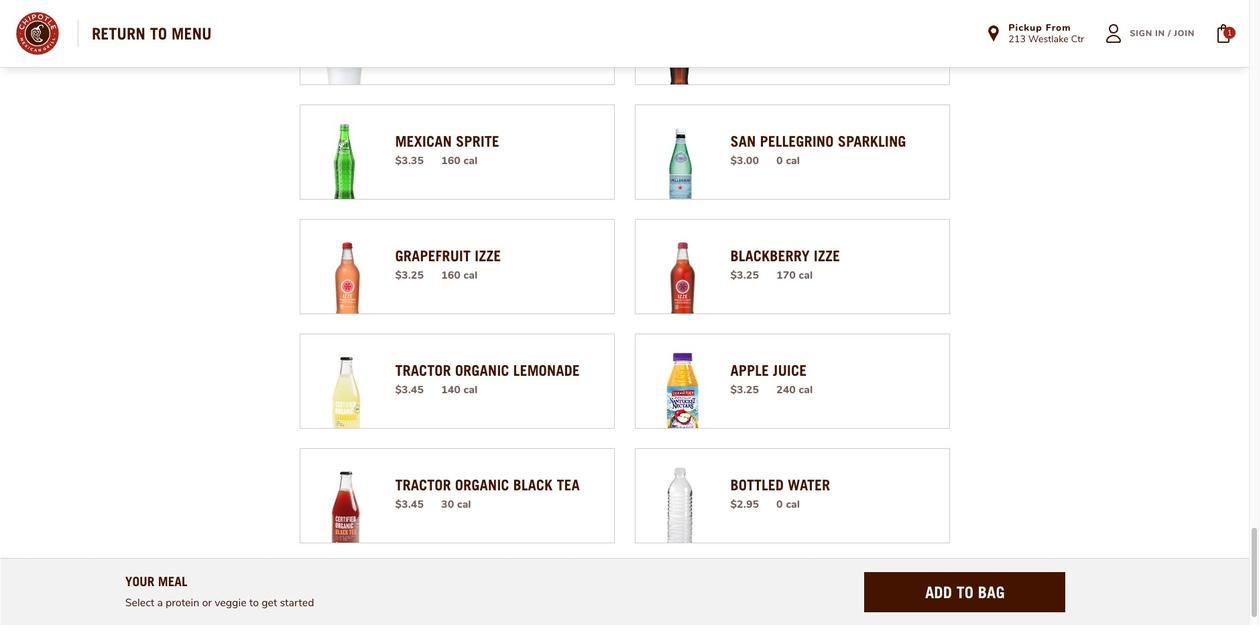 Task type: describe. For each thing, give the bounding box(es) containing it.
from
[[1046, 22, 1072, 34]]

protein
[[166, 596, 199, 611]]

sign in image
[[1098, 17, 1130, 50]]

pickup
[[1009, 22, 1043, 34]]

0 cal for pellegrino
[[777, 154, 800, 168]]

cal for san pellegrino sparkling
[[786, 154, 800, 168]]

a
[[157, 596, 163, 611]]

to
[[957, 583, 974, 602]]

apple
[[731, 362, 769, 380]]

0 cal definition for water
[[777, 498, 800, 513]]

tractor organic lemonade definition
[[395, 362, 580, 380]]

pickup from 213 westlake ctr
[[1009, 22, 1085, 46]]

add to bag image
[[1208, 17, 1240, 50]]

170
[[777, 268, 796, 283]]

tractor organic black tea
[[395, 477, 580, 494]]

$3.25 definition for grapefruit izze
[[395, 268, 424, 283]]

san pellegrino sparkling
[[731, 133, 911, 150]]

ctr
[[1072, 32, 1085, 46]]

bottled
[[731, 477, 784, 494]]

$3.45 definition for tractor organic black tea
[[395, 498, 424, 513]]

30 cal
[[441, 498, 471, 513]]

black
[[514, 477, 553, 494]]

cal for tractor organic black tea
[[457, 498, 471, 513]]

westlake
[[1029, 32, 1069, 46]]

$3.35 definition
[[395, 154, 424, 168]]

0 cal for water
[[777, 498, 800, 513]]

you can select mexican coca-cola $3.35 150cal definition
[[635, 0, 950, 85]]

started
[[280, 596, 314, 611]]

tractor for tractor organic black tea
[[395, 477, 451, 494]]

lemonade
[[514, 362, 580, 380]]

blackberry izze definition
[[731, 248, 840, 265]]

find a chipotle image
[[986, 25, 1002, 42]]

add to bag button
[[926, 583, 1005, 602]]

you can select fountain drink $3.10 - $3.40 0 - 300cal definition
[[299, 0, 615, 85]]

to inside your meal select a protein or veggie to get started
[[249, 596, 259, 611]]

240 cal
[[777, 383, 813, 398]]

sparkling
[[838, 133, 907, 150]]

bottled water
[[731, 477, 831, 494]]

water
[[788, 477, 831, 494]]

your
[[125, 574, 155, 590]]

160 cal definition for grapefruit
[[441, 268, 478, 283]]

izze for blackberry izze
[[814, 248, 840, 265]]

cal for bottled water
[[786, 498, 800, 513]]

grapefruit
[[395, 248, 471, 265]]

240
[[777, 383, 796, 398]]

$3.45 definition for tractor organic lemonade
[[395, 383, 424, 398]]

organic for black
[[455, 477, 509, 494]]

add
[[926, 583, 953, 602]]

apple juice definition
[[731, 362, 807, 380]]

blackberry
[[731, 248, 810, 265]]

chipotle mexican grill image
[[16, 12, 59, 55]]

your meal select a protein or veggie to get started
[[125, 574, 314, 611]]

sign in / join
[[1130, 28, 1195, 40]]

cal for grapefruit izze
[[464, 268, 478, 283]]



Task type: locate. For each thing, give the bounding box(es) containing it.
$3.25 for blackberry
[[731, 268, 759, 283]]

join
[[1175, 28, 1195, 40]]

mexican sprite definition
[[395, 133, 500, 150]]

meal
[[158, 574, 188, 590]]

1 tractor from the top
[[395, 362, 451, 380]]

0 vertical spatial 160 cal
[[441, 154, 478, 168]]

$3.25 down apple
[[731, 383, 759, 398]]

2 0 cal definition from the top
[[777, 498, 800, 513]]

/
[[1168, 28, 1172, 40]]

tractor up 140
[[395, 362, 451, 380]]

$3.45 left 30
[[395, 498, 424, 513]]

160 cal down mexican sprite definition
[[441, 154, 478, 168]]

1 vertical spatial organic
[[455, 477, 509, 494]]

$3.25 definition for blackberry izze
[[731, 268, 759, 283]]

1 vertical spatial 160
[[441, 268, 461, 283]]

1 horizontal spatial izze
[[814, 248, 840, 265]]

juice
[[773, 362, 807, 380]]

$3.25 definition down apple
[[731, 383, 759, 398]]

organic
[[455, 362, 509, 380], [455, 477, 509, 494]]

0 cal
[[777, 154, 800, 168], [777, 498, 800, 513]]

apple juice
[[731, 362, 807, 380]]

1 0 cal definition from the top
[[777, 154, 800, 168]]

1 vertical spatial 0 cal definition
[[777, 498, 800, 513]]

30
[[441, 498, 454, 513]]

$3.45 for tractor organic black tea
[[395, 498, 424, 513]]

izze
[[475, 248, 501, 265], [814, 248, 840, 265]]

menu
[[172, 24, 212, 43]]

$3.00
[[731, 154, 759, 168]]

cal right 140
[[464, 383, 478, 398]]

return to menu
[[92, 24, 212, 43]]

$3.45 for tractor organic lemonade
[[395, 383, 424, 398]]

160 cal for mexican
[[441, 154, 478, 168]]

2 0 cal from the top
[[777, 498, 800, 513]]

$3.25 definition down blackberry
[[731, 268, 759, 283]]

1 vertical spatial $3.45
[[395, 498, 424, 513]]

bag
[[978, 583, 1005, 602]]

0 vertical spatial 0 cal definition
[[777, 154, 800, 168]]

$3.45 definition left 30
[[395, 498, 424, 513]]

140
[[441, 383, 461, 398]]

cal for blackberry izze
[[799, 268, 813, 283]]

0 vertical spatial 0
[[777, 154, 783, 168]]

1 vertical spatial 160 cal definition
[[441, 268, 478, 283]]

select a protein or veggie to get started definition
[[125, 596, 825, 611]]

organic for lemonade
[[455, 362, 509, 380]]

$2.95
[[731, 498, 759, 513]]

tractor organic black tea definition
[[395, 477, 580, 494]]

213 westlake ctr link
[[1009, 32, 1085, 46]]

pickup from link
[[1009, 22, 1085, 34]]

30 cal definition
[[441, 498, 471, 513]]

2 $3.45 definition from the top
[[395, 498, 424, 513]]

0 horizontal spatial to
[[150, 24, 167, 43]]

1 vertical spatial to
[[249, 596, 259, 611]]

0 vertical spatial organic
[[455, 362, 509, 380]]

1 0 from the top
[[777, 154, 783, 168]]

$2.95 definition
[[731, 498, 759, 513]]

0 cal definition down bottled water definition
[[777, 498, 800, 513]]

cal right '240'
[[799, 383, 813, 398]]

blackberry izze
[[731, 248, 840, 265]]

0 vertical spatial 0 cal
[[777, 154, 800, 168]]

2 160 from the top
[[441, 268, 461, 283]]

2 160 cal from the top
[[441, 268, 478, 283]]

tractor for tractor organic lemonade
[[395, 362, 451, 380]]

sign in / join heading
[[1130, 28, 1195, 40]]

0 vertical spatial 160
[[441, 154, 461, 168]]

1 $3.45 from the top
[[395, 383, 424, 398]]

1 160 from the top
[[441, 154, 461, 168]]

160 cal
[[441, 154, 478, 168], [441, 268, 478, 283]]

0 cal definition down the 'pellegrino'
[[777, 154, 800, 168]]

0 horizontal spatial izze
[[475, 248, 501, 265]]

cal for tractor organic lemonade
[[464, 383, 478, 398]]

cal
[[464, 154, 478, 168], [786, 154, 800, 168], [464, 268, 478, 283], [799, 268, 813, 283], [464, 383, 478, 398], [799, 383, 813, 398], [457, 498, 471, 513], [786, 498, 800, 513]]

select
[[125, 596, 154, 611]]

$3.25 for apple
[[731, 383, 759, 398]]

0 down bottled water
[[777, 498, 783, 513]]

$3.25 definition down grapefruit
[[395, 268, 424, 283]]

mexican sprite
[[395, 133, 500, 150]]

0 vertical spatial tractor
[[395, 362, 451, 380]]

$3.45 definition
[[395, 383, 424, 398], [395, 498, 424, 513]]

$3.25 down grapefruit
[[395, 268, 424, 283]]

1 vertical spatial 0
[[777, 498, 783, 513]]

2 tractor from the top
[[395, 477, 451, 494]]

0
[[777, 154, 783, 168], [777, 498, 783, 513]]

cal down bottled water definition
[[786, 498, 800, 513]]

tractor up 30
[[395, 477, 451, 494]]

$3.25 definition for apple juice
[[731, 383, 759, 398]]

0 vertical spatial to
[[150, 24, 167, 43]]

0 cal down the 'pellegrino'
[[777, 154, 800, 168]]

0 for water
[[777, 498, 783, 513]]

return
[[92, 24, 146, 43]]

to left the menu
[[150, 24, 167, 43]]

san pellegrino sparkling definition
[[731, 133, 911, 150]]

240 cal definition
[[777, 383, 813, 398]]

tractor organic lemonade
[[395, 362, 580, 380]]

0 vertical spatial $3.45
[[395, 383, 424, 398]]

1 vertical spatial 0 cal
[[777, 498, 800, 513]]

cal down sprite
[[464, 154, 478, 168]]

0 cal definition
[[777, 154, 800, 168], [777, 498, 800, 513]]

2 organic from the top
[[455, 477, 509, 494]]

get
[[262, 596, 277, 611]]

1 vertical spatial 160 cal
[[441, 268, 478, 283]]

160 for grapefruit
[[441, 268, 461, 283]]

$3.45 definition left 140
[[395, 383, 424, 398]]

1 $3.45 definition from the top
[[395, 383, 424, 398]]

organic up 30 cal
[[455, 477, 509, 494]]

0 vertical spatial 160 cal definition
[[441, 154, 478, 168]]

cal right 30
[[457, 498, 471, 513]]

160 down grapefruit izze definition
[[441, 268, 461, 283]]

mexican
[[395, 133, 452, 150]]

170 cal definition
[[777, 268, 813, 283]]

grapefruit izze definition
[[395, 248, 501, 265]]

cal right 170
[[799, 268, 813, 283]]

1 160 cal definition from the top
[[441, 154, 478, 168]]

1 izze from the left
[[475, 248, 501, 265]]

to
[[150, 24, 167, 43], [249, 596, 259, 611]]

0 cal definition for pellegrino
[[777, 154, 800, 168]]

$3.00 definition
[[731, 154, 759, 168]]

cal for mexican sprite
[[464, 154, 478, 168]]

160 down mexican sprite definition
[[441, 154, 461, 168]]

in
[[1156, 28, 1166, 40]]

$3.25
[[395, 268, 424, 283], [731, 268, 759, 283], [731, 383, 759, 398]]

izze for grapefruit izze
[[475, 248, 501, 265]]

160 cal down grapefruit izze definition
[[441, 268, 478, 283]]

tractor
[[395, 362, 451, 380], [395, 477, 451, 494]]

tea
[[557, 477, 580, 494]]

1 0 cal from the top
[[777, 154, 800, 168]]

1 horizontal spatial to
[[249, 596, 259, 611]]

1
[[1228, 28, 1233, 38]]

sign
[[1130, 28, 1153, 40]]

0 down the 'pellegrino'
[[777, 154, 783, 168]]

$3.25 definition
[[395, 268, 424, 283], [731, 268, 759, 283], [731, 383, 759, 398]]

cal down grapefruit izze definition
[[464, 268, 478, 283]]

grapefruit izze
[[395, 248, 501, 265]]

$3.45 left 140
[[395, 383, 424, 398]]

1 vertical spatial tractor
[[395, 477, 451, 494]]

0 cal down bottled water definition
[[777, 498, 800, 513]]

your meal definition
[[125, 574, 825, 590]]

2 izze from the left
[[814, 248, 840, 265]]

1 organic from the top
[[455, 362, 509, 380]]

1 160 cal from the top
[[441, 154, 478, 168]]

2 $3.45 from the top
[[395, 498, 424, 513]]

160 cal definition for mexican
[[441, 154, 478, 168]]

or
[[202, 596, 212, 611]]

cal for apple juice
[[799, 383, 813, 398]]

$3.25 down blackberry
[[731, 268, 759, 283]]

$3.45
[[395, 383, 424, 398], [395, 498, 424, 513]]

160 cal definition down mexican sprite definition
[[441, 154, 478, 168]]

organic up 140 cal
[[455, 362, 509, 380]]

160 cal for grapefruit
[[441, 268, 478, 283]]

213
[[1009, 32, 1026, 46]]

160 cal definition down grapefruit izze definition
[[441, 268, 478, 283]]

add to bag
[[926, 583, 1005, 602]]

140 cal
[[441, 383, 478, 398]]

0 for pellegrino
[[777, 154, 783, 168]]

sprite
[[456, 133, 500, 150]]

pellegrino
[[760, 133, 834, 150]]

160 cal definition
[[441, 154, 478, 168], [441, 268, 478, 283]]

2 160 cal definition from the top
[[441, 268, 478, 283]]

140 cal definition
[[441, 383, 478, 398]]

160
[[441, 154, 461, 168], [441, 268, 461, 283]]

bottled water definition
[[731, 477, 831, 494]]

$3.25 for grapefruit
[[395, 268, 424, 283]]

1 vertical spatial $3.45 definition
[[395, 498, 424, 513]]

san
[[731, 133, 756, 150]]

$3.35
[[395, 154, 424, 168]]

170 cal
[[777, 268, 813, 283]]

to left get
[[249, 596, 259, 611]]

2 0 from the top
[[777, 498, 783, 513]]

160 for mexican
[[441, 154, 461, 168]]

0 vertical spatial $3.45 definition
[[395, 383, 424, 398]]

cal down the 'pellegrino'
[[786, 154, 800, 168]]

veggie
[[215, 596, 247, 611]]

return to menu link
[[92, 24, 212, 43]]



Task type: vqa. For each thing, say whether or not it's contained in the screenshot.


